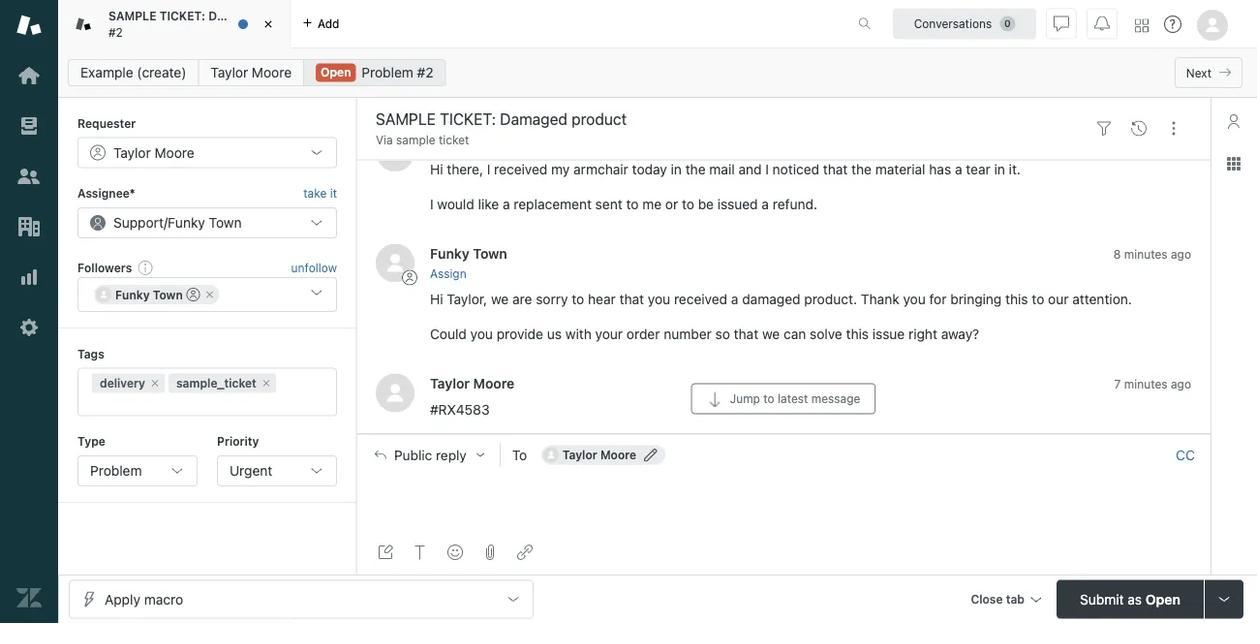 Task type: locate. For each thing, give the bounding box(es) containing it.
assign
[[430, 267, 467, 280]]

in left it.
[[995, 160, 1006, 176]]

funky town assign
[[430, 245, 508, 280]]

0 horizontal spatial remove image
[[149, 378, 161, 389]]

town down like
[[473, 245, 508, 261]]

moore
[[252, 64, 292, 80], [155, 144, 194, 160], [473, 375, 515, 391], [601, 448, 637, 462]]

zendesk products image
[[1136, 19, 1149, 32]]

remove image
[[204, 289, 216, 301], [149, 378, 161, 389], [261, 378, 272, 389]]

1 vertical spatial open
[[1146, 591, 1181, 607]]

1 horizontal spatial in
[[995, 160, 1006, 176]]

so
[[716, 325, 731, 341]]

open inside secondary 'element'
[[321, 65, 351, 79]]

problem inside secondary 'element'
[[362, 64, 414, 80]]

followers
[[78, 260, 132, 274]]

received
[[494, 160, 548, 176], [674, 290, 728, 306]]

0 horizontal spatial the
[[686, 160, 706, 176]]

taylor moore inside requester element
[[113, 144, 194, 160]]

received up could you provide us with your order number so that we can solve this issue right away? in the bottom of the page
[[674, 290, 728, 306]]

or
[[666, 195, 679, 211]]

example (create)
[[80, 64, 186, 80]]

1 vertical spatial avatar image
[[376, 373, 415, 412]]

1 avatar image from the top
[[376, 243, 415, 282]]

i
[[487, 160, 491, 176], [766, 160, 769, 176], [430, 195, 434, 211]]

to left our
[[1032, 290, 1045, 306]]

draft mode image
[[378, 545, 393, 560]]

jump to latest message
[[730, 392, 861, 405]]

product
[[266, 9, 311, 23]]

moore up support / funky town
[[155, 144, 194, 160]]

for
[[930, 290, 947, 306]]

get help image
[[1165, 16, 1182, 33]]

1 vertical spatial we
[[763, 325, 780, 341]]

you right could
[[471, 325, 493, 341]]

0 vertical spatial taylor moore link
[[198, 59, 304, 86]]

ago for #rx4583
[[1172, 377, 1192, 390]]

taylor moore down close icon
[[211, 64, 292, 80]]

to inside button
[[764, 392, 775, 405]]

take it button
[[304, 184, 337, 203]]

1 vertical spatial funky
[[430, 245, 470, 261]]

#2 down sample
[[109, 25, 123, 39]]

0 vertical spatial ago
[[1172, 247, 1192, 260]]

this
[[1006, 290, 1029, 306], [847, 325, 869, 341]]

i right there,
[[487, 160, 491, 176]]

0 vertical spatial received
[[494, 160, 548, 176]]

taylor.moore@example.com image
[[543, 447, 559, 463]]

i right and
[[766, 160, 769, 176]]

0 vertical spatial #2
[[109, 25, 123, 39]]

taylor up the #rx4583
[[430, 375, 470, 391]]

2 vertical spatial that
[[734, 325, 759, 341]]

1 horizontal spatial town
[[209, 214, 242, 230]]

ago for hi taylor, we are sorry to hear that you received a damaged product. thank you for bringing this to our attention.
[[1172, 247, 1192, 260]]

you
[[648, 290, 671, 306], [904, 290, 926, 306], [471, 325, 493, 341]]

0 horizontal spatial town
[[153, 288, 183, 302]]

problem down type
[[90, 463, 142, 479]]

that right hear
[[620, 290, 645, 306]]

town inside assignee* element
[[209, 214, 242, 230]]

taylor down the sample ticket: damaged product #2
[[211, 64, 248, 80]]

1 vertical spatial ago
[[1172, 377, 1192, 390]]

avatar image
[[376, 243, 415, 282], [376, 373, 415, 412]]

taylor down requester
[[113, 144, 151, 160]]

1 minutes from the top
[[1125, 247, 1168, 260]]

main element
[[0, 0, 58, 623]]

0 vertical spatial funky
[[168, 214, 205, 230]]

1 horizontal spatial #2
[[417, 64, 434, 80]]

2 horizontal spatial that
[[824, 160, 848, 176]]

problem for problem #2
[[362, 64, 414, 80]]

8 minutes ago text field
[[1114, 247, 1192, 260]]

taylor moore down requester
[[113, 144, 194, 160]]

7 minutes ago text field
[[1115, 377, 1192, 390]]

our
[[1049, 290, 1069, 306]]

tab containing sample ticket: damaged product
[[58, 0, 311, 48]]

hi left there,
[[430, 160, 443, 176]]

moore inside 'conversationlabel' log
[[473, 375, 515, 391]]

type
[[78, 435, 106, 448]]

problem inside problem "popup button"
[[90, 463, 142, 479]]

1 horizontal spatial received
[[674, 290, 728, 306]]

as
[[1128, 591, 1143, 607]]

problem for problem
[[90, 463, 142, 479]]

2 the from the left
[[852, 160, 872, 176]]

there,
[[447, 160, 484, 176]]

admin image
[[16, 315, 42, 340]]

moore up the #rx4583
[[473, 375, 515, 391]]

solve
[[810, 325, 843, 341]]

open down add
[[321, 65, 351, 79]]

it.
[[1009, 160, 1021, 176]]

ticket:
[[160, 9, 205, 23]]

taylor inside secondary 'element'
[[211, 64, 248, 80]]

add button
[[291, 0, 351, 47]]

1 horizontal spatial funky
[[168, 214, 205, 230]]

0 vertical spatial town
[[209, 214, 242, 230]]

funky inside option
[[115, 288, 150, 302]]

funky up assign button
[[430, 245, 470, 261]]

1 horizontal spatial the
[[852, 160, 872, 176]]

town inside funky town option
[[153, 288, 183, 302]]

1 vertical spatial minutes
[[1125, 377, 1168, 390]]

town for funky town
[[153, 288, 183, 302]]

take
[[304, 186, 327, 200]]

0 horizontal spatial received
[[494, 160, 548, 176]]

remove image right sample_ticket at left bottom
[[261, 378, 272, 389]]

to right jump
[[764, 392, 775, 405]]

remove image right user is an agent image on the top left of the page
[[204, 289, 216, 301]]

that right noticed on the top of the page
[[824, 160, 848, 176]]

2 hi from the top
[[430, 290, 443, 306]]

my
[[552, 160, 570, 176]]

tear
[[967, 160, 991, 176]]

remove image right delivery
[[149, 378, 161, 389]]

replacement
[[514, 195, 592, 211]]

jump to latest message button
[[692, 383, 876, 414]]

we left can
[[763, 325, 780, 341]]

1 horizontal spatial remove image
[[204, 289, 216, 301]]

avatar image left assign
[[376, 243, 415, 282]]

funky town option
[[94, 285, 220, 304]]

funky right support
[[168, 214, 205, 230]]

open right as
[[1146, 591, 1181, 607]]

we left are
[[491, 290, 509, 306]]

hi down assign button
[[430, 290, 443, 306]]

1 vertical spatial town
[[473, 245, 508, 261]]

minutes
[[1125, 247, 1168, 260], [1125, 377, 1168, 390]]

0 vertical spatial minutes
[[1125, 247, 1168, 260]]

a right issued
[[762, 195, 769, 211]]

and
[[739, 160, 762, 176]]

#2 down tabs tab list
[[417, 64, 434, 80]]

tab
[[58, 0, 311, 48]]

0 vertical spatial problem
[[362, 64, 414, 80]]

unfollow
[[291, 261, 337, 274]]

apply macro
[[105, 591, 183, 607]]

close
[[971, 593, 1004, 606]]

0 horizontal spatial taylor moore link
[[198, 59, 304, 86]]

the left mail
[[686, 160, 706, 176]]

0 vertical spatial open
[[321, 65, 351, 79]]

1 horizontal spatial this
[[1006, 290, 1029, 306]]

0 horizontal spatial in
[[671, 160, 682, 176]]

1 ago from the top
[[1172, 247, 1192, 260]]

0 horizontal spatial we
[[491, 290, 509, 306]]

a left damaged
[[732, 290, 739, 306]]

0 vertical spatial hi
[[430, 160, 443, 176]]

town inside funky town assign
[[473, 245, 508, 261]]

views image
[[16, 113, 42, 139]]

minutes right the 7
[[1125, 377, 1168, 390]]

1 in from the left
[[671, 160, 682, 176]]

funky town
[[115, 288, 183, 302]]

taylor inside 'conversationlabel' log
[[430, 375, 470, 391]]

1 vertical spatial this
[[847, 325, 869, 341]]

taylor moore up the #rx4583
[[430, 375, 515, 391]]

0 horizontal spatial you
[[471, 325, 493, 341]]

1 vertical spatial hi
[[430, 290, 443, 306]]

events image
[[1132, 121, 1147, 136]]

product.
[[805, 290, 858, 306]]

7 minutes ago
[[1115, 377, 1192, 390]]

ago right the 7
[[1172, 377, 1192, 390]]

0 horizontal spatial funky
[[115, 288, 150, 302]]

example
[[80, 64, 133, 80]]

taylor moore
[[211, 64, 292, 80], [113, 144, 194, 160], [430, 375, 515, 391], [563, 448, 637, 462]]

ago right 8
[[1172, 247, 1192, 260]]

town right "/"
[[209, 214, 242, 230]]

hi there, i received my armchair today in the mail and i noticed that the material has a tear in it.
[[430, 160, 1021, 176]]

the left material
[[852, 160, 872, 176]]

(create)
[[137, 64, 186, 80]]

moore down close icon
[[252, 64, 292, 80]]

get started image
[[16, 63, 42, 88]]

a right has
[[955, 160, 963, 176]]

taylor moore link up the #rx4583
[[430, 375, 515, 391]]

2 vertical spatial funky
[[115, 288, 150, 302]]

that right so at the right of the page
[[734, 325, 759, 341]]

i left would in the top of the page
[[430, 195, 434, 211]]

1 hi from the top
[[430, 160, 443, 176]]

0 horizontal spatial this
[[847, 325, 869, 341]]

2 horizontal spatial funky
[[430, 245, 470, 261]]

in right today
[[671, 160, 682, 176]]

funky inside funky town assign
[[430, 245, 470, 261]]

2 horizontal spatial town
[[473, 245, 508, 261]]

provide
[[497, 325, 544, 341]]

example (create) button
[[68, 59, 199, 86]]

1 vertical spatial that
[[620, 290, 645, 306]]

0 horizontal spatial #2
[[109, 25, 123, 39]]

2 horizontal spatial you
[[904, 290, 926, 306]]

this right bringing
[[1006, 290, 1029, 306]]

delivery
[[100, 377, 145, 390]]

0 vertical spatial avatar image
[[376, 243, 415, 282]]

#2
[[109, 25, 123, 39], [417, 64, 434, 80]]

zendesk image
[[16, 585, 42, 611]]

remove image for delivery
[[149, 378, 161, 389]]

remove image for sample_ticket
[[261, 378, 272, 389]]

ago
[[1172, 247, 1192, 260], [1172, 377, 1192, 390]]

you left for
[[904, 290, 926, 306]]

1 horizontal spatial we
[[763, 325, 780, 341]]

town for funky town assign
[[473, 245, 508, 261]]

town left user is an agent image on the top left of the page
[[153, 288, 183, 302]]

taylor moore right taylor.moore@example.com icon
[[563, 448, 637, 462]]

received left 'my'
[[494, 160, 548, 176]]

we
[[491, 290, 509, 306], [763, 325, 780, 341]]

add link (cmd k) image
[[518, 545, 533, 560]]

1 vertical spatial #2
[[417, 64, 434, 80]]

0 horizontal spatial problem
[[90, 463, 142, 479]]

avatar image up public
[[376, 373, 415, 412]]

your
[[596, 325, 623, 341]]

taylor inside requester element
[[113, 144, 151, 160]]

secondary element
[[58, 53, 1258, 92]]

a
[[955, 160, 963, 176], [503, 195, 510, 211], [762, 195, 769, 211], [732, 290, 739, 306]]

2 minutes from the top
[[1125, 377, 1168, 390]]

problem up via at the top of the page
[[362, 64, 414, 80]]

1 horizontal spatial problem
[[362, 64, 414, 80]]

via
[[376, 133, 393, 147]]

funky for funky town assign
[[430, 245, 470, 261]]

0 horizontal spatial that
[[620, 290, 645, 306]]

1 vertical spatial problem
[[90, 463, 142, 479]]

in
[[671, 160, 682, 176], [995, 160, 1006, 176]]

it
[[330, 186, 337, 200]]

right
[[909, 325, 938, 341]]

would
[[437, 195, 475, 211]]

hi
[[430, 160, 443, 176], [430, 290, 443, 306]]

close tab
[[971, 593, 1025, 606]]

taylor moore link down close icon
[[198, 59, 304, 86]]

you up order
[[648, 290, 671, 306]]

2 ago from the top
[[1172, 377, 1192, 390]]

customers image
[[16, 164, 42, 189]]

2 vertical spatial town
[[153, 288, 183, 302]]

tags
[[78, 347, 104, 361]]

number
[[664, 325, 712, 341]]

funky inside assignee* element
[[168, 214, 205, 230]]

organizations image
[[16, 214, 42, 239]]

1 vertical spatial received
[[674, 290, 728, 306]]

1 horizontal spatial taylor moore link
[[430, 375, 515, 391]]

0 horizontal spatial open
[[321, 65, 351, 79]]

2 horizontal spatial i
[[766, 160, 769, 176]]

hi for hi taylor, we are sorry to hear that you received a damaged product. thank you for bringing this to our attention.
[[430, 290, 443, 306]]

minutes right 8
[[1125, 247, 1168, 260]]

this left issue
[[847, 325, 869, 341]]

0 vertical spatial this
[[1006, 290, 1029, 306]]

2 horizontal spatial remove image
[[261, 378, 272, 389]]

to left 'me'
[[626, 195, 639, 211]]

funky right funkytownclown1@gmail.com icon on the left top
[[115, 288, 150, 302]]

reply
[[436, 447, 467, 463]]

to
[[626, 195, 639, 211], [682, 195, 695, 211], [572, 290, 585, 306], [1032, 290, 1045, 306], [764, 392, 775, 405]]

ticket
[[439, 133, 469, 147]]



Task type: describe. For each thing, give the bounding box(es) containing it.
hi taylor, we are sorry to hear that you received a damaged product. thank you for bringing this to our attention.
[[430, 290, 1133, 306]]

take it
[[304, 186, 337, 200]]

support
[[113, 214, 164, 230]]

issue
[[873, 325, 905, 341]]

button displays agent's chat status as invisible. image
[[1054, 16, 1070, 31]]

#2 inside the sample ticket: damaged product #2
[[109, 25, 123, 39]]

0 vertical spatial we
[[491, 290, 509, 306]]

apps image
[[1227, 156, 1242, 172]]

Subject field
[[372, 108, 1083, 131]]

2 in from the left
[[995, 160, 1006, 176]]

displays possible ticket submission types image
[[1217, 592, 1233, 607]]

moore inside requester element
[[155, 144, 194, 160]]

customer context image
[[1227, 113, 1242, 129]]

moore left edit user icon
[[601, 448, 637, 462]]

#2 inside secondary 'element'
[[417, 64, 434, 80]]

us
[[547, 325, 562, 341]]

submit as open
[[1081, 591, 1181, 607]]

add attachment image
[[483, 545, 498, 560]]

1 horizontal spatial i
[[487, 160, 491, 176]]

jump
[[730, 392, 761, 405]]

insert emojis image
[[448, 545, 463, 560]]

sorry
[[536, 290, 568, 306]]

reporting image
[[16, 265, 42, 290]]

8 minutes ago
[[1114, 247, 1192, 260]]

armchair
[[574, 160, 629, 176]]

funky town link
[[430, 245, 508, 261]]

be
[[698, 195, 714, 211]]

format text image
[[413, 545, 428, 560]]

latest
[[778, 392, 809, 405]]

add
[[318, 17, 340, 31]]

public
[[394, 447, 432, 463]]

1 horizontal spatial you
[[648, 290, 671, 306]]

1 horizontal spatial that
[[734, 325, 759, 341]]

assignee* element
[[78, 207, 337, 238]]

7
[[1115, 377, 1122, 390]]

attention.
[[1073, 290, 1133, 306]]

urgent button
[[217, 455, 337, 486]]

requester element
[[78, 137, 337, 168]]

next button
[[1175, 57, 1243, 88]]

next
[[1187, 66, 1212, 79]]

today
[[632, 160, 668, 176]]

cc button
[[1177, 446, 1196, 464]]

public reply
[[394, 447, 467, 463]]

assign button
[[430, 265, 467, 282]]

to left hear
[[572, 290, 585, 306]]

edit user image
[[645, 448, 658, 462]]

filter image
[[1097, 121, 1113, 136]]

conversations
[[915, 17, 993, 31]]

ticket actions image
[[1167, 121, 1182, 136]]

0 vertical spatial that
[[824, 160, 848, 176]]

can
[[784, 325, 807, 341]]

hear
[[588, 290, 616, 306]]

via sample ticket
[[376, 133, 469, 147]]

close image
[[259, 15, 278, 34]]

moore inside secondary 'element'
[[252, 64, 292, 80]]

could
[[430, 325, 467, 341]]

8
[[1114, 247, 1122, 260]]

taylor moore inside secondary 'element'
[[211, 64, 292, 80]]

problem #2
[[362, 64, 434, 80]]

sent
[[596, 195, 623, 211]]

priority
[[217, 435, 259, 448]]

hi for hi there, i received my armchair today in the mail and i noticed that the material has a tear in it.
[[430, 160, 443, 176]]

to right or
[[682, 195, 695, 211]]

message
[[812, 392, 861, 405]]

with
[[566, 325, 592, 341]]

material
[[876, 160, 926, 176]]

zendesk support image
[[16, 13, 42, 38]]

mail
[[710, 160, 735, 176]]

notifications image
[[1095, 16, 1111, 31]]

close tab button
[[963, 580, 1050, 622]]

like
[[478, 195, 499, 211]]

away?
[[942, 325, 980, 341]]

submit
[[1081, 591, 1125, 607]]

to
[[512, 447, 527, 463]]

problem button
[[78, 455, 198, 486]]

funky for funky town
[[115, 288, 150, 302]]

taylor right taylor.moore@example.com icon
[[563, 448, 598, 462]]

noticed
[[773, 160, 820, 176]]

requester
[[78, 116, 136, 130]]

could you provide us with your order number so that we can solve this issue right away?
[[430, 325, 980, 341]]

sample
[[396, 133, 436, 147]]

are
[[513, 290, 532, 306]]

apply
[[105, 591, 140, 607]]

a right like
[[503, 195, 510, 211]]

funkytownclown1@gmail.com image
[[96, 287, 111, 303]]

info on adding followers image
[[138, 260, 153, 275]]

1 horizontal spatial open
[[1146, 591, 1181, 607]]

me
[[643, 195, 662, 211]]

urgent
[[230, 463, 273, 479]]

order
[[627, 325, 660, 341]]

public reply button
[[358, 434, 500, 475]]

unfollow button
[[291, 259, 337, 276]]

tabs tab list
[[58, 0, 838, 48]]

minutes for #rx4583
[[1125, 377, 1168, 390]]

tab
[[1007, 593, 1025, 606]]

minutes for hi taylor, we are sorry to hear that you received a damaged product. thank you for bringing this to our attention.
[[1125, 247, 1168, 260]]

followers element
[[78, 277, 337, 312]]

user is an agent image
[[187, 288, 200, 302]]

i would like a replacement sent to me or to be issued a refund.
[[430, 195, 818, 211]]

taylor,
[[447, 290, 488, 306]]

0 horizontal spatial i
[[430, 195, 434, 211]]

issued
[[718, 195, 758, 211]]

has
[[930, 160, 952, 176]]

bringing
[[951, 290, 1002, 306]]

/
[[164, 214, 168, 230]]

2 avatar image from the top
[[376, 373, 415, 412]]

taylor moore link inside secondary 'element'
[[198, 59, 304, 86]]

1 the from the left
[[686, 160, 706, 176]]

conversations button
[[894, 8, 1037, 39]]

1 vertical spatial taylor moore link
[[430, 375, 515, 391]]

hide composer image
[[776, 426, 792, 441]]

taylor moore inside 'conversationlabel' log
[[430, 375, 515, 391]]

macro
[[144, 591, 183, 607]]

thank
[[861, 290, 900, 306]]

damaged
[[743, 290, 801, 306]]

cc
[[1177, 447, 1196, 463]]

support / funky town
[[113, 214, 242, 230]]

conversationlabel log
[[357, 117, 1211, 434]]

sample
[[109, 9, 156, 23]]



Task type: vqa. For each thing, say whether or not it's contained in the screenshot.
solve
yes



